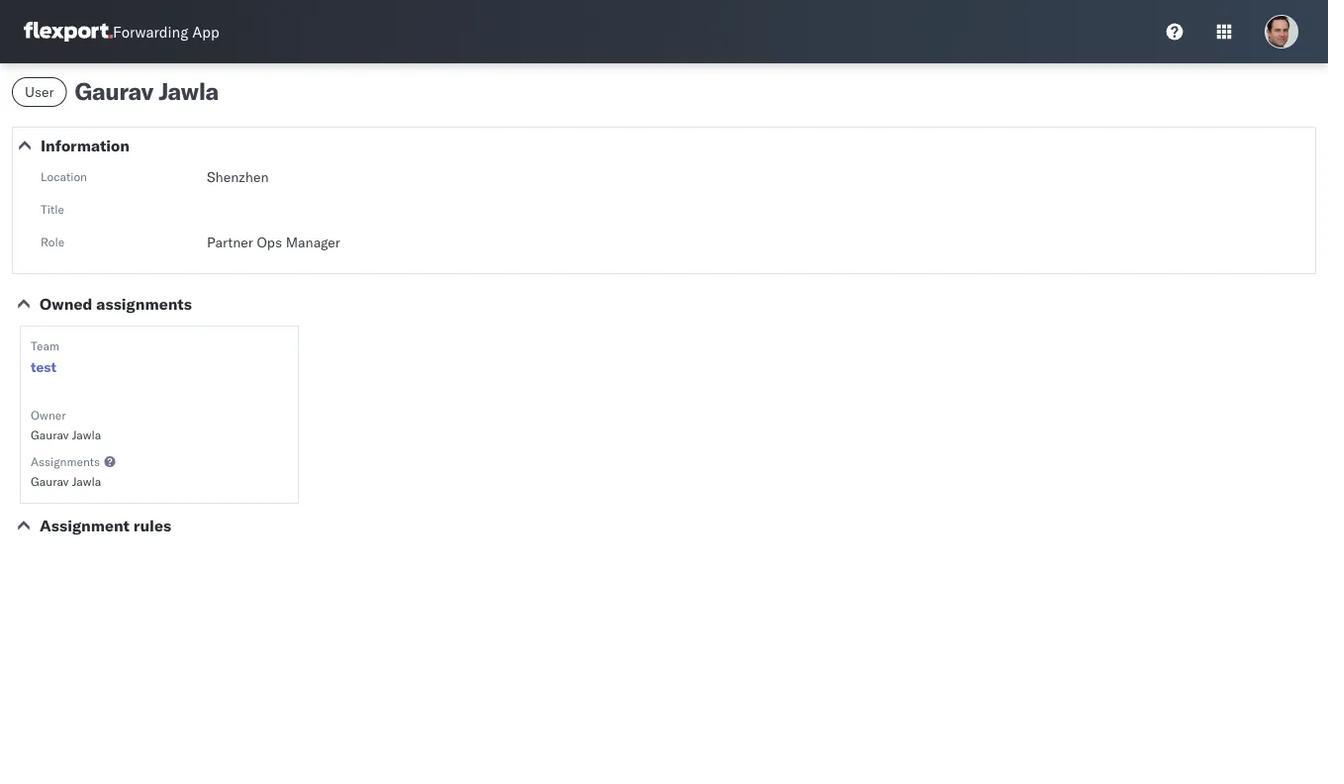 Task type: locate. For each thing, give the bounding box(es) containing it.
partner ops manager
[[207, 234, 340, 251]]

information
[[41, 136, 130, 155]]

jawla
[[159, 76, 219, 106], [72, 427, 101, 442], [72, 474, 101, 488]]

jawla down assignments
[[72, 474, 101, 488]]

1 vertical spatial jawla
[[72, 427, 101, 442]]

flexport. image
[[24, 22, 113, 42]]

jawla down app
[[159, 76, 219, 106]]

gaurav down forwarding app link
[[75, 76, 153, 106]]

assignments
[[96, 294, 192, 314]]

gaurav down owner
[[31, 427, 69, 442]]

0 vertical spatial gaurav
[[75, 76, 153, 106]]

gaurav jawla down forwarding
[[75, 76, 219, 106]]

0 vertical spatial gaurav jawla
[[75, 76, 219, 106]]

title
[[41, 201, 64, 216]]

role
[[41, 234, 64, 249]]

gaurav
[[75, 76, 153, 106], [31, 427, 69, 442], [31, 474, 69, 488]]

gaurav jawla down assignments
[[31, 474, 101, 488]]

jawla inside owner gaurav jawla
[[72, 427, 101, 442]]

gaurav jawla
[[75, 76, 219, 106], [31, 474, 101, 488]]

team
[[31, 338, 59, 353]]

rules
[[133, 516, 171, 535]]

manager
[[286, 234, 340, 251]]

1 vertical spatial gaurav jawla
[[31, 474, 101, 488]]

location
[[41, 169, 87, 184]]

jawla up assignments
[[72, 427, 101, 442]]

assignment rules
[[40, 516, 171, 535]]

gaurav down assignments
[[31, 474, 69, 488]]

owner gaurav jawla
[[31, 407, 101, 442]]

forwarding
[[113, 22, 188, 41]]

test link
[[31, 357, 57, 377]]

1 vertical spatial gaurav
[[31, 427, 69, 442]]

owned assignments
[[40, 294, 192, 314]]



Task type: vqa. For each thing, say whether or not it's contained in the screenshot.
right IN
no



Task type: describe. For each thing, give the bounding box(es) containing it.
owner
[[31, 407, 66, 422]]

user
[[25, 83, 54, 100]]

ops
[[257, 234, 282, 251]]

shenzhen
[[207, 168, 269, 186]]

forwarding app link
[[24, 22, 219, 42]]

2 vertical spatial gaurav
[[31, 474, 69, 488]]

gaurav inside owner gaurav jawla
[[31, 427, 69, 442]]

0 vertical spatial jawla
[[159, 76, 219, 106]]

forwarding app
[[113, 22, 219, 41]]

app
[[192, 22, 219, 41]]

owned
[[40, 294, 92, 314]]

2 vertical spatial jawla
[[72, 474, 101, 488]]

team test
[[31, 338, 59, 376]]

assignment
[[40, 516, 130, 535]]

test
[[31, 358, 57, 376]]

partner
[[207, 234, 253, 251]]

assignments
[[31, 454, 100, 469]]



